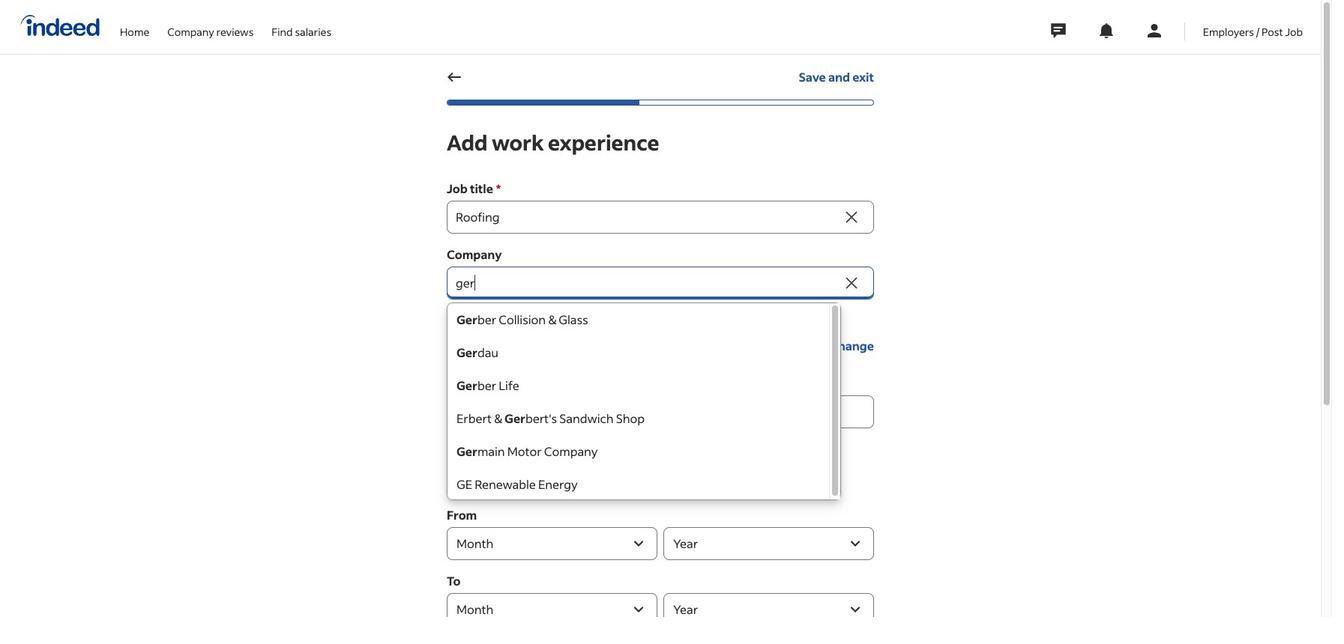 Task type: vqa. For each thing, say whether or not it's contained in the screenshot.
the Renewable
yes



Task type: describe. For each thing, give the bounding box(es) containing it.
company for company reviews
[[167, 24, 214, 39]]

erbert
[[457, 411, 492, 427]]

state
[[475, 376, 505, 391]]

ge renewable energy
[[457, 477, 578, 493]]

shop
[[616, 411, 645, 427]]

title
[[470, 181, 493, 196]]

to
[[447, 574, 461, 589]]

home link
[[120, 0, 149, 51]]

and
[[828, 69, 850, 85]]

ge
[[457, 477, 472, 493]]

i currently work here
[[474, 470, 588, 486]]

main
[[478, 444, 505, 460]]

home
[[120, 24, 149, 39]]

*
[[496, 181, 501, 196]]

1 vertical spatial work
[[532, 470, 561, 486]]

ger ber life
[[457, 378, 519, 394]]

experience
[[548, 129, 659, 156]]

life
[[499, 378, 519, 394]]

0 vertical spatial work
[[492, 129, 544, 156]]

job inside add work experience element
[[447, 181, 468, 196]]

company list box
[[447, 303, 841, 502]]

from
[[447, 508, 477, 523]]

motor
[[507, 444, 542, 460]]

ger for main motor company
[[457, 444, 478, 460]]

bert's
[[526, 411, 557, 427]]

states
[[486, 339, 521, 354]]

job inside employers / post job link
[[1285, 24, 1303, 39]]

salaries
[[295, 24, 331, 39]]

company reviews link
[[167, 0, 254, 51]]

save and exit link
[[799, 61, 874, 94]]

ger ber collision & glass
[[457, 312, 588, 328]]

city,
[[447, 376, 472, 391]]

progress progress bar
[[447, 100, 874, 106]]

sandwich
[[560, 411, 614, 427]]

0 vertical spatial &
[[548, 312, 556, 328]]

energy
[[538, 477, 578, 493]]

progress image
[[448, 100, 639, 105]]

currently
[[479, 470, 530, 486]]

post
[[1262, 24, 1283, 39]]

united states
[[447, 339, 521, 354]]

employers
[[1203, 24, 1254, 39]]

add
[[447, 129, 488, 156]]



Task type: locate. For each thing, give the bounding box(es) containing it.
2 ber from the top
[[478, 378, 496, 394]]

united
[[447, 339, 484, 354]]

1 vertical spatial company
[[447, 247, 502, 262]]

ger up the erbert
[[457, 378, 478, 394]]

0 vertical spatial company
[[167, 24, 214, 39]]

work left here
[[532, 470, 561, 486]]

company down 'job title *'
[[447, 247, 502, 262]]

save
[[799, 69, 826, 85]]

Company field
[[447, 267, 841, 300]]

&
[[548, 312, 556, 328], [494, 411, 502, 427]]

work down progress 'image'
[[492, 129, 544, 156]]

find
[[272, 24, 293, 39]]

time period
[[447, 442, 516, 457]]

period
[[478, 442, 516, 457]]

2 vertical spatial company
[[544, 444, 598, 460]]

city, state
[[447, 376, 505, 391]]

ber for ber collision & glass
[[478, 312, 496, 328]]

company reviews
[[167, 24, 254, 39]]

company inside list box
[[544, 444, 598, 460]]

& right the erbert
[[494, 411, 502, 427]]

1 horizontal spatial job
[[1285, 24, 1303, 39]]

ger main motor company
[[457, 444, 598, 460]]

ber
[[478, 312, 496, 328], [478, 378, 496, 394]]

collision
[[499, 312, 546, 328]]

employers / post job
[[1203, 24, 1303, 39]]

I currently work here checkbox
[[447, 469, 465, 487]]

job left "title"
[[447, 181, 468, 196]]

0 vertical spatial job
[[1285, 24, 1303, 39]]

0 horizontal spatial company
[[167, 24, 214, 39]]

country
[[447, 313, 494, 328]]

ber for ber life
[[478, 378, 496, 394]]

job title *
[[447, 181, 501, 196]]

here
[[563, 470, 588, 486]]

ger up united
[[457, 312, 478, 328]]

ger up i
[[457, 444, 478, 460]]

company inside add work experience element
[[447, 247, 502, 262]]

ger for dau
[[457, 345, 478, 361]]

ger down life
[[505, 411, 526, 427]]

change button
[[830, 330, 874, 363]]

ber left life
[[478, 378, 496, 394]]

0 horizontal spatial &
[[494, 411, 502, 427]]

0 vertical spatial ber
[[478, 312, 496, 328]]

company
[[167, 24, 214, 39], [447, 247, 502, 262], [544, 444, 598, 460]]

1 vertical spatial ber
[[478, 378, 496, 394]]

add work experience
[[447, 129, 659, 156]]

1 vertical spatial job
[[447, 181, 468, 196]]

company left reviews
[[167, 24, 214, 39]]

exit
[[853, 69, 874, 85]]

find salaries link
[[272, 0, 331, 51]]

ger for ber life
[[457, 378, 478, 394]]

company up here
[[544, 444, 598, 460]]

erbert & ger bert's sandwich shop
[[457, 411, 645, 427]]

ger up city,
[[457, 345, 478, 361]]

add work experience element
[[447, 129, 886, 618]]

find salaries
[[272, 24, 331, 39]]

i
[[474, 470, 477, 486]]

0 horizontal spatial job
[[447, 181, 468, 196]]

None field
[[447, 201, 841, 234]]

ber up united states on the bottom of the page
[[478, 312, 496, 328]]

time
[[447, 442, 476, 457]]

& left glass
[[548, 312, 556, 328]]

glass
[[559, 312, 588, 328]]

1 horizontal spatial &
[[548, 312, 556, 328]]

ger for ber collision & glass
[[457, 312, 478, 328]]

work
[[492, 129, 544, 156], [532, 470, 561, 486]]

2 horizontal spatial company
[[544, 444, 598, 460]]

job right post
[[1285, 24, 1303, 39]]

1 vertical spatial &
[[494, 411, 502, 427]]

/
[[1256, 24, 1260, 39]]

company for company
[[447, 247, 502, 262]]

job
[[1285, 24, 1303, 39], [447, 181, 468, 196]]

1 horizontal spatial company
[[447, 247, 502, 262]]

1 ber from the top
[[478, 312, 496, 328]]

ger dau
[[457, 345, 499, 361]]

employers / post job link
[[1203, 0, 1303, 51]]

renewable
[[475, 477, 536, 493]]

ger
[[457, 312, 478, 328], [457, 345, 478, 361], [457, 378, 478, 394], [505, 411, 526, 427], [457, 444, 478, 460]]

change
[[830, 338, 874, 354]]

save and exit
[[799, 69, 874, 85]]

reviews
[[216, 24, 254, 39]]

dau
[[478, 345, 499, 361]]



